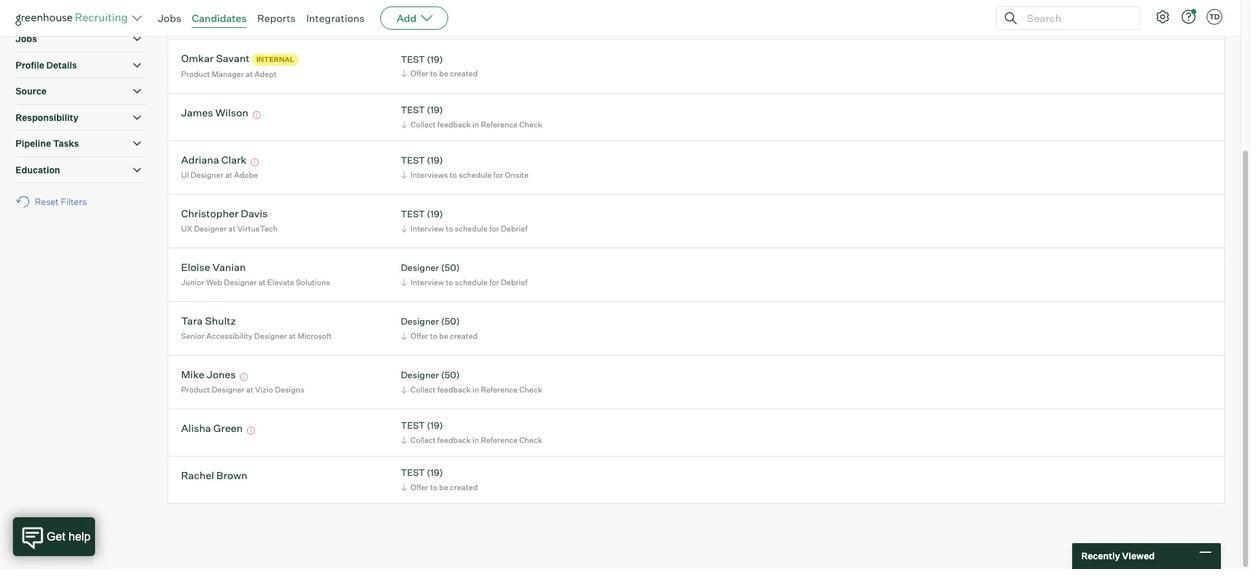 Task type: locate. For each thing, give the bounding box(es) containing it.
1 vertical spatial offer to be created link
[[399, 330, 481, 342]]

1 in from the top
[[473, 120, 479, 129]]

2 vertical spatial (50)
[[441, 370, 460, 381]]

0 vertical spatial in
[[473, 120, 479, 129]]

pipeline tasks
[[16, 138, 79, 149]]

check
[[520, 120, 543, 129], [520, 385, 543, 395], [520, 435, 543, 445]]

product down the omkar
[[181, 69, 210, 79]]

2 reference from the top
[[481, 385, 518, 395]]

2 in from the top
[[473, 385, 479, 395]]

2 offer from the top
[[411, 331, 429, 341]]

ahmed hamoud has been in onsite for more than 21 days image
[[262, 4, 274, 11]]

feedback up test (19) interviews to schedule for onsite
[[438, 120, 471, 129]]

interviews inside test (19) interviews to schedule for onsite
[[411, 170, 448, 180]]

interviews to schedule for onsite link
[[399, 14, 532, 26], [399, 169, 532, 181]]

shultz
[[205, 315, 236, 328]]

0 vertical spatial senior
[[181, 15, 205, 25]]

1 vertical spatial reference
[[481, 385, 518, 395]]

web
[[206, 278, 222, 287]]

adobe
[[234, 170, 258, 180]]

check inside designer (50) collect feedback in reference check
[[520, 385, 543, 395]]

3 (50) from the top
[[441, 370, 460, 381]]

2 interview to schedule for debrief link from the top
[[399, 276, 531, 289]]

schedule up designer (50) interview to schedule for debrief
[[455, 224, 488, 234]]

to inside designer (50) offer to be created
[[430, 331, 438, 341]]

1 feedback from the top
[[438, 120, 471, 129]]

0 vertical spatial be
[[439, 69, 449, 79]]

1 (19) from the top
[[427, 54, 443, 65]]

1 offer from the top
[[411, 69, 429, 79]]

tara shultz senior accessibility designer at microsoft
[[181, 315, 332, 341]]

interview to schedule for debrief link
[[399, 223, 531, 235], [399, 276, 531, 289]]

(50) down designer (50) interview to schedule for debrief
[[441, 316, 460, 327]]

2 interviews to schedule for onsite link from the top
[[399, 169, 532, 181]]

onsite inside test (19) interviews to schedule for onsite
[[505, 170, 529, 180]]

to inside "test (19) interview to schedule for debrief"
[[446, 224, 453, 234]]

collect for alisha green
[[411, 435, 436, 445]]

responsibility
[[16, 112, 78, 123]]

3 test from the top
[[401, 155, 425, 166]]

2 check from the top
[[520, 385, 543, 395]]

2 interview from the top
[[411, 278, 444, 287]]

product manager at adept
[[181, 69, 277, 79]]

2 vertical spatial collect feedback in reference check link
[[399, 434, 546, 446]]

designer (50) collect feedback in reference check
[[401, 370, 543, 395]]

schedule up "test (19) interview to schedule for debrief"
[[459, 170, 492, 180]]

debrief inside designer (50) interview to schedule for debrief
[[501, 278, 528, 287]]

to for ui designer at adobe
[[450, 170, 457, 180]]

3 feedback from the top
[[438, 435, 471, 445]]

designer inside 'christopher davis ux designer at virtuetech'
[[194, 224, 227, 234]]

0 vertical spatial reference
[[481, 120, 518, 129]]

schedule up designer (50) offer to be created
[[455, 278, 488, 287]]

0 vertical spatial interview to schedule for debrief link
[[399, 223, 531, 235]]

0 vertical spatial interviews to schedule for onsite link
[[399, 14, 532, 26]]

0 vertical spatial collect
[[411, 120, 436, 129]]

at
[[271, 15, 279, 25], [246, 69, 253, 79], [225, 170, 232, 180], [229, 224, 236, 234], [259, 278, 266, 287], [289, 331, 296, 341], [246, 385, 254, 395]]

product for mike
[[181, 385, 210, 395]]

2 vertical spatial check
[[520, 435, 543, 445]]

1 vertical spatial debrief
[[501, 278, 528, 287]]

designer (50) interview to schedule for debrief
[[401, 262, 528, 287]]

schedule inside test (19) interviews to schedule for onsite
[[459, 170, 492, 180]]

offer for product manager at adept
[[411, 69, 429, 79]]

tara shultz link
[[181, 315, 236, 330]]

feedback down designer (50) collect feedback in reference check on the bottom left of the page
[[438, 435, 471, 445]]

schedule inside designer (50) interview to schedule for debrief
[[455, 278, 488, 287]]

designer down designer (50) interview to schedule for debrief
[[401, 316, 439, 327]]

designer right "accessibility"
[[254, 331, 287, 341]]

1 vertical spatial check
[[520, 385, 543, 395]]

to
[[450, 15, 457, 25], [430, 69, 438, 79], [450, 170, 457, 180], [446, 224, 453, 234], [446, 278, 453, 287], [430, 331, 438, 341], [430, 483, 438, 492]]

for inside designer (50) interview to schedule for debrief
[[490, 278, 500, 287]]

tara
[[181, 315, 203, 328]]

(50) down "test (19) interview to schedule for debrief"
[[441, 262, 460, 273]]

1 collect from the top
[[411, 120, 436, 129]]

eloise vanian link
[[181, 261, 246, 276]]

1 test (19) collect feedback in reference check from the top
[[401, 104, 543, 129]]

0 vertical spatial created
[[450, 69, 478, 79]]

be inside designer (50) offer to be created
[[439, 331, 449, 341]]

0 vertical spatial interviews
[[411, 15, 448, 25]]

1 vertical spatial created
[[450, 331, 478, 341]]

ux
[[181, 224, 192, 234]]

interview up designer (50) offer to be created
[[411, 278, 444, 287]]

3 (19) from the top
[[427, 155, 443, 166]]

for
[[494, 15, 504, 25], [494, 170, 504, 180], [490, 224, 500, 234], [490, 278, 500, 287]]

test
[[401, 54, 425, 65], [401, 104, 425, 115], [401, 155, 425, 166], [401, 209, 425, 220], [401, 420, 425, 431], [401, 467, 425, 478]]

for inside test (19) interviews to schedule for onsite
[[494, 170, 504, 180]]

(50)
[[441, 262, 460, 273], [441, 316, 460, 327], [441, 370, 460, 381]]

2 vertical spatial be
[[439, 483, 449, 492]]

0 vertical spatial onsite
[[505, 15, 529, 25]]

2 be from the top
[[439, 331, 449, 341]]

designer down christopher
[[194, 224, 227, 234]]

1 created from the top
[[450, 69, 478, 79]]

5 test from the top
[[401, 420, 425, 431]]

2 debrief from the top
[[501, 278, 528, 287]]

test (19) collect feedback in reference check
[[401, 104, 543, 129], [401, 420, 543, 445]]

1 product from the top
[[181, 69, 210, 79]]

(19) inside test (19) interviews to schedule for onsite
[[427, 155, 443, 166]]

at left microsoft
[[289, 331, 296, 341]]

product down the mike
[[181, 385, 210, 395]]

4 test from the top
[[401, 209, 425, 220]]

2 product from the top
[[181, 385, 210, 395]]

2 vertical spatial created
[[450, 483, 478, 492]]

filters
[[61, 196, 87, 207]]

interview inside "test (19) interview to schedule for debrief"
[[411, 224, 444, 234]]

1 vertical spatial jobs
[[16, 33, 37, 44]]

2 offer to be created link from the top
[[399, 330, 481, 342]]

designer
[[237, 15, 270, 25], [191, 170, 224, 180], [194, 224, 227, 234], [401, 262, 439, 273], [224, 278, 257, 287], [401, 316, 439, 327], [254, 331, 287, 341], [401, 370, 439, 381], [212, 385, 245, 395]]

(50) inside designer (50) collect feedback in reference check
[[441, 370, 460, 381]]

1 interview to schedule for debrief link from the top
[[399, 223, 531, 235]]

offer to be created link
[[399, 68, 481, 80], [399, 330, 481, 342], [399, 481, 481, 494]]

0 vertical spatial test (19) offer to be created
[[401, 54, 478, 79]]

2 (19) from the top
[[427, 104, 443, 115]]

test (19) collect feedback in reference check up test (19) interviews to schedule for onsite
[[401, 104, 543, 129]]

1 (50) from the top
[[441, 262, 460, 273]]

feedback for alisha green
[[438, 435, 471, 445]]

interviews
[[411, 15, 448, 25], [411, 170, 448, 180]]

in inside designer (50) collect feedback in reference check
[[473, 385, 479, 395]]

senior
[[181, 15, 205, 25], [181, 331, 205, 341]]

0 vertical spatial test (19) collect feedback in reference check
[[401, 104, 543, 129]]

1 vertical spatial interviews
[[411, 170, 448, 180]]

2 vertical spatial in
[[473, 435, 479, 445]]

(50) down designer (50) offer to be created
[[441, 370, 460, 381]]

1 vertical spatial product
[[181, 385, 210, 395]]

3 collect feedback in reference check link from the top
[[399, 434, 546, 446]]

2 (50) from the top
[[441, 316, 460, 327]]

alisha green has been in reference check for more than 10 days image
[[245, 427, 257, 435]]

2 vertical spatial offer to be created link
[[399, 481, 481, 494]]

adriana clark
[[181, 154, 247, 167]]

designer inside designer (50) offer to be created
[[401, 316, 439, 327]]

2 vertical spatial offer
[[411, 483, 429, 492]]

feedback
[[438, 120, 471, 129], [438, 385, 471, 395], [438, 435, 471, 445]]

adriana
[[181, 154, 219, 167]]

product designer at vizio designs
[[181, 385, 305, 395]]

application
[[16, 7, 66, 18]]

1 vertical spatial test (19) offer to be created
[[401, 467, 478, 492]]

3 offer to be created link from the top
[[399, 481, 481, 494]]

1 vertical spatial interview
[[411, 278, 444, 287]]

application type
[[16, 7, 90, 18]]

product
[[181, 69, 210, 79], [181, 385, 210, 395]]

1 vertical spatial test (19) collect feedback in reference check
[[401, 420, 543, 445]]

james wilson link
[[181, 106, 249, 121]]

(19)
[[427, 54, 443, 65], [427, 104, 443, 115], [427, 155, 443, 166], [427, 209, 443, 220], [427, 420, 443, 431], [427, 467, 443, 478]]

interview inside designer (50) interview to schedule for debrief
[[411, 278, 444, 287]]

for for test (19) interview to schedule for debrief
[[490, 224, 500, 234]]

2 interviews from the top
[[411, 170, 448, 180]]

0 vertical spatial debrief
[[501, 224, 528, 234]]

3 be from the top
[[439, 483, 449, 492]]

1 vertical spatial interviews to schedule for onsite link
[[399, 169, 532, 181]]

0 vertical spatial check
[[520, 120, 543, 129]]

1 test (19) offer to be created from the top
[[401, 54, 478, 79]]

pipeline
[[16, 138, 51, 149]]

omkar savant link
[[181, 52, 250, 67]]

3 collect from the top
[[411, 435, 436, 445]]

designer up designer (50) offer to be created
[[401, 262, 439, 273]]

interview to schedule for debrief link up designer (50) interview to schedule for debrief
[[399, 223, 531, 235]]

1 debrief from the top
[[501, 224, 528, 234]]

0 horizontal spatial jobs
[[16, 33, 37, 44]]

designer inside eloise vanian junior web designer at elevate solutions
[[224, 278, 257, 287]]

2 vertical spatial reference
[[481, 435, 518, 445]]

debrief
[[501, 224, 528, 234], [501, 278, 528, 287]]

at inside eloise vanian junior web designer at elevate solutions
[[259, 278, 266, 287]]

graphic
[[206, 15, 235, 25]]

christopher davis link
[[181, 207, 268, 222]]

(50) for eloise vanian
[[441, 262, 460, 273]]

2 senior from the top
[[181, 331, 205, 341]]

1 horizontal spatial jobs
[[158, 12, 182, 25]]

1 vertical spatial in
[[473, 385, 479, 395]]

in
[[473, 120, 479, 129], [473, 385, 479, 395], [473, 435, 479, 445]]

collect
[[411, 120, 436, 129], [411, 385, 436, 395], [411, 435, 436, 445]]

test (19) collect feedback in reference check down designer (50) collect feedback in reference check on the bottom left of the page
[[401, 420, 543, 445]]

omkar
[[181, 52, 214, 65]]

0 vertical spatial (50)
[[441, 262, 460, 273]]

0 vertical spatial offer
[[411, 69, 429, 79]]

designer down adriana clark link
[[191, 170, 224, 180]]

reference
[[481, 120, 518, 129], [481, 385, 518, 395], [481, 435, 518, 445]]

created inside designer (50) offer to be created
[[450, 331, 478, 341]]

3 created from the top
[[450, 483, 478, 492]]

offer for senior accessibility designer at microsoft
[[411, 331, 429, 341]]

at down ahmed hamoud has been in onsite for more than 21 days image
[[271, 15, 279, 25]]

1 interviews to schedule for onsite link from the top
[[399, 14, 532, 26]]

for inside "test (19) interview to schedule for debrief"
[[490, 224, 500, 234]]

designer down designer (50) offer to be created
[[401, 370, 439, 381]]

to inside designer (50) interview to schedule for debrief
[[446, 278, 453, 287]]

configure image
[[1156, 9, 1171, 25]]

2 feedback from the top
[[438, 385, 471, 395]]

interview to schedule for debrief link for davis
[[399, 223, 531, 235]]

feedback inside designer (50) collect feedback in reference check
[[438, 385, 471, 395]]

1 vertical spatial senior
[[181, 331, 205, 341]]

0 vertical spatial collect feedback in reference check link
[[399, 118, 546, 131]]

reference for alisha green
[[481, 435, 518, 445]]

virtuetech
[[237, 224, 278, 234]]

6 test from the top
[[401, 467, 425, 478]]

0 vertical spatial product
[[181, 69, 210, 79]]

Search text field
[[1024, 9, 1129, 28]]

schedule
[[459, 15, 492, 25], [459, 170, 492, 180], [455, 224, 488, 234], [455, 278, 488, 287]]

designer down jones
[[212, 385, 245, 395]]

6 (19) from the top
[[427, 467, 443, 478]]

interview to schedule for debrief link for vanian
[[399, 276, 531, 289]]

profile details
[[16, 59, 77, 70]]

manager
[[212, 69, 244, 79]]

0 vertical spatial offer to be created link
[[399, 68, 481, 80]]

to for product manager at adept
[[430, 69, 438, 79]]

1 vertical spatial onsite
[[505, 170, 529, 180]]

brown
[[217, 469, 248, 482]]

omkar savant
[[181, 52, 250, 65]]

designer down the 'vanian'
[[224, 278, 257, 287]]

2 onsite from the top
[[505, 170, 529, 180]]

schedule inside "test (19) interview to schedule for debrief"
[[455, 224, 488, 234]]

2 collect from the top
[[411, 385, 436, 395]]

1 vertical spatial be
[[439, 331, 449, 341]]

jobs up the omkar
[[158, 12, 182, 25]]

2 vertical spatial collect
[[411, 435, 436, 445]]

1 vertical spatial feedback
[[438, 385, 471, 395]]

4 (19) from the top
[[427, 209, 443, 220]]

adriana clark has been in onsite for more than 21 days image
[[249, 159, 261, 167]]

debrief inside "test (19) interview to schedule for debrief"
[[501, 224, 528, 234]]

1 vertical spatial collect feedback in reference check link
[[399, 384, 546, 396]]

2 test (19) collect feedback in reference check from the top
[[401, 420, 543, 445]]

to inside test (19) interviews to schedule for onsite
[[450, 170, 457, 180]]

test (19) interviews to schedule for onsite
[[401, 155, 529, 180]]

senior left graphic at the left of the page
[[181, 15, 205, 25]]

1 interview from the top
[[411, 224, 444, 234]]

(50) inside designer (50) offer to be created
[[441, 316, 460, 327]]

at down christopher davis link
[[229, 224, 236, 234]]

in for wilson
[[473, 120, 479, 129]]

2 vertical spatial feedback
[[438, 435, 471, 445]]

offer
[[411, 69, 429, 79], [411, 331, 429, 341], [411, 483, 429, 492]]

schedule for designer (50) interview to schedule for debrief
[[455, 278, 488, 287]]

senior down the tara
[[181, 331, 205, 341]]

offer inside designer (50) offer to be created
[[411, 331, 429, 341]]

reset
[[35, 196, 59, 207]]

1 vertical spatial interview to schedule for debrief link
[[399, 276, 531, 289]]

at left the elevate
[[259, 278, 266, 287]]

offer to be created link for product manager at adept
[[399, 68, 481, 80]]

1 vertical spatial (50)
[[441, 316, 460, 327]]

1 collect feedback in reference check link from the top
[[399, 118, 546, 131]]

jobs up profile
[[16, 33, 37, 44]]

rachel brown link
[[181, 469, 248, 484]]

1 vertical spatial offer
[[411, 331, 429, 341]]

1 offer to be created link from the top
[[399, 68, 481, 80]]

1 vertical spatial collect
[[411, 385, 436, 395]]

1 be from the top
[[439, 69, 449, 79]]

3 in from the top
[[473, 435, 479, 445]]

1 check from the top
[[520, 120, 543, 129]]

mike jones has been in reference check for more than 10 days image
[[238, 374, 250, 381]]

0 vertical spatial interview
[[411, 224, 444, 234]]

3 check from the top
[[520, 435, 543, 445]]

designer inside tara shultz senior accessibility designer at microsoft
[[254, 331, 287, 341]]

be
[[439, 69, 449, 79], [439, 331, 449, 341], [439, 483, 449, 492]]

0 vertical spatial feedback
[[438, 120, 471, 129]]

education
[[16, 164, 60, 175]]

interview to schedule for debrief link up designer (50) offer to be created
[[399, 276, 531, 289]]

2 created from the top
[[450, 331, 478, 341]]

(50) inside designer (50) interview to schedule for debrief
[[441, 262, 460, 273]]

rachel
[[181, 469, 214, 482]]

collect feedback in reference check link for wilson
[[399, 118, 546, 131]]

feedback down designer (50) offer to be created
[[438, 385, 471, 395]]

check for james wilson
[[520, 120, 543, 129]]

1 reference from the top
[[481, 120, 518, 129]]

interview up designer (50) interview to schedule for debrief
[[411, 224, 444, 234]]

3 reference from the top
[[481, 435, 518, 445]]



Task type: vqa. For each thing, say whether or not it's contained in the screenshot.
"letter"
no



Task type: describe. For each thing, give the bounding box(es) containing it.
james
[[181, 106, 213, 119]]

td
[[1210, 12, 1221, 21]]

adept
[[255, 69, 277, 79]]

for for designer (50) interview to schedule for debrief
[[490, 278, 500, 287]]

add button
[[381, 6, 449, 30]]

debrief for christopher davis
[[501, 224, 528, 234]]

designer (50) offer to be created
[[401, 316, 478, 341]]

junior
[[181, 278, 204, 287]]

test (19) collect feedback in reference check for alisha green
[[401, 420, 543, 445]]

tasks
[[53, 138, 79, 149]]

recently viewed
[[1082, 551, 1156, 562]]

viewed
[[1123, 551, 1156, 562]]

alisha green link
[[181, 422, 243, 437]]

add
[[397, 12, 417, 25]]

1 interviews from the top
[[411, 15, 448, 25]]

eloise vanian junior web designer at elevate solutions
[[181, 261, 330, 287]]

recently
[[1082, 551, 1121, 562]]

test inside "test (19) interview to schedule for debrief"
[[401, 209, 425, 220]]

collect inside designer (50) collect feedback in reference check
[[411, 385, 436, 395]]

to for junior web designer at elevate solutions
[[446, 278, 453, 287]]

reference for james wilson
[[481, 120, 518, 129]]

christopher davis ux designer at virtuetech
[[181, 207, 278, 234]]

savant
[[216, 52, 250, 65]]

microsoft
[[298, 331, 332, 341]]

clark
[[221, 154, 247, 167]]

be for senior accessibility designer at microsoft
[[439, 331, 449, 341]]

check for alisha green
[[520, 435, 543, 445]]

internal
[[257, 55, 294, 64]]

interview for christopher davis
[[411, 224, 444, 234]]

2 test from the top
[[401, 104, 425, 115]]

candidates link
[[192, 12, 247, 25]]

interviews to schedule for onsite link for ui designer at adobe
[[399, 169, 532, 181]]

debrief for eloise vanian
[[501, 278, 528, 287]]

at down the mike jones has been in reference check for more than 10 days icon
[[246, 385, 254, 395]]

integrations link
[[306, 12, 365, 25]]

type
[[68, 7, 90, 18]]

source
[[16, 86, 47, 97]]

ui
[[181, 170, 189, 180]]

mike jones
[[181, 368, 236, 381]]

2 test (19) offer to be created from the top
[[401, 467, 478, 492]]

to for ux designer at virtuetech
[[446, 224, 453, 234]]

collect feedback in reference check link for green
[[399, 434, 546, 446]]

at left adept
[[246, 69, 253, 79]]

reference inside designer (50) collect feedback in reference check
[[481, 385, 518, 395]]

1 onsite from the top
[[505, 15, 529, 25]]

td button
[[1205, 6, 1226, 27]]

5 (19) from the top
[[427, 420, 443, 431]]

elevate
[[267, 278, 294, 287]]

reports
[[257, 12, 296, 25]]

ui designer at adobe
[[181, 170, 258, 180]]

integrations
[[306, 12, 365, 25]]

morley
[[280, 15, 305, 25]]

accessibility
[[206, 331, 253, 341]]

1 senior from the top
[[181, 15, 205, 25]]

christopher
[[181, 207, 239, 220]]

schedule for test (19) interview to schedule for debrief
[[455, 224, 488, 234]]

reset filters button
[[16, 190, 93, 214]]

schedule right add popup button
[[459, 15, 492, 25]]

interview for eloise vanian
[[411, 278, 444, 287]]

collect for james wilson
[[411, 120, 436, 129]]

james wilson
[[181, 106, 249, 119]]

jones
[[207, 368, 236, 381]]

feedback for james wilson
[[438, 120, 471, 129]]

td button
[[1208, 9, 1223, 25]]

details
[[46, 59, 77, 70]]

designer inside designer (50) interview to schedule for debrief
[[401, 262, 439, 273]]

product for omkar
[[181, 69, 210, 79]]

profile
[[16, 59, 44, 70]]

2 collect feedback in reference check link from the top
[[399, 384, 546, 396]]

in for green
[[473, 435, 479, 445]]

at down clark
[[225, 170, 232, 180]]

candidates
[[192, 12, 247, 25]]

alisha
[[181, 422, 211, 435]]

1 test from the top
[[401, 54, 425, 65]]

test inside test (19) interviews to schedule for onsite
[[401, 155, 425, 166]]

to for senior accessibility designer at microsoft
[[430, 331, 438, 341]]

created for senior accessibility designer at microsoft
[[450, 331, 478, 341]]

jobs link
[[158, 12, 182, 25]]

reports link
[[257, 12, 296, 25]]

0 vertical spatial jobs
[[158, 12, 182, 25]]

designer inside designer (50) collect feedback in reference check
[[401, 370, 439, 381]]

greenhouse recruiting image
[[16, 10, 132, 26]]

adriana clark link
[[181, 154, 247, 169]]

mike jones link
[[181, 368, 236, 383]]

test (19) interview to schedule for debrief
[[401, 209, 528, 234]]

senior inside tara shultz senior accessibility designer at microsoft
[[181, 331, 205, 341]]

designs
[[275, 385, 305, 395]]

solutions
[[296, 278, 330, 287]]

for for test (19) interviews to schedule for onsite
[[494, 170, 504, 180]]

james wilson has been in reference check for more than 10 days image
[[251, 112, 262, 119]]

wilson
[[216, 106, 249, 119]]

reset filters
[[35, 196, 87, 207]]

at inside 'christopher davis ux designer at virtuetech'
[[229, 224, 236, 234]]

interviews to schedule for onsite link for senior graphic designer at morley
[[399, 14, 532, 26]]

at inside tara shultz senior accessibility designer at microsoft
[[289, 331, 296, 341]]

(50) for tara shultz
[[441, 316, 460, 327]]

alisha green
[[181, 422, 243, 435]]

vizio
[[255, 385, 273, 395]]

senior graphic designer at morley
[[181, 15, 305, 25]]

vanian
[[213, 261, 246, 274]]

designer down ahmed hamoud has been in onsite for more than 21 days image
[[237, 15, 270, 25]]

davis
[[241, 207, 268, 220]]

offer to be created link for senior accessibility designer at microsoft
[[399, 330, 481, 342]]

(19) inside "test (19) interview to schedule for debrief"
[[427, 209, 443, 220]]

created for product manager at adept
[[450, 69, 478, 79]]

green
[[213, 422, 243, 435]]

schedule for test (19) interviews to schedule for onsite
[[459, 170, 492, 180]]

test (19) collect feedback in reference check for james wilson
[[401, 104, 543, 129]]

mike
[[181, 368, 205, 381]]

3 offer from the top
[[411, 483, 429, 492]]

be for product manager at adept
[[439, 69, 449, 79]]

rachel brown
[[181, 469, 248, 482]]

eloise
[[181, 261, 210, 274]]

interviews to schedule for onsite
[[411, 15, 529, 25]]



